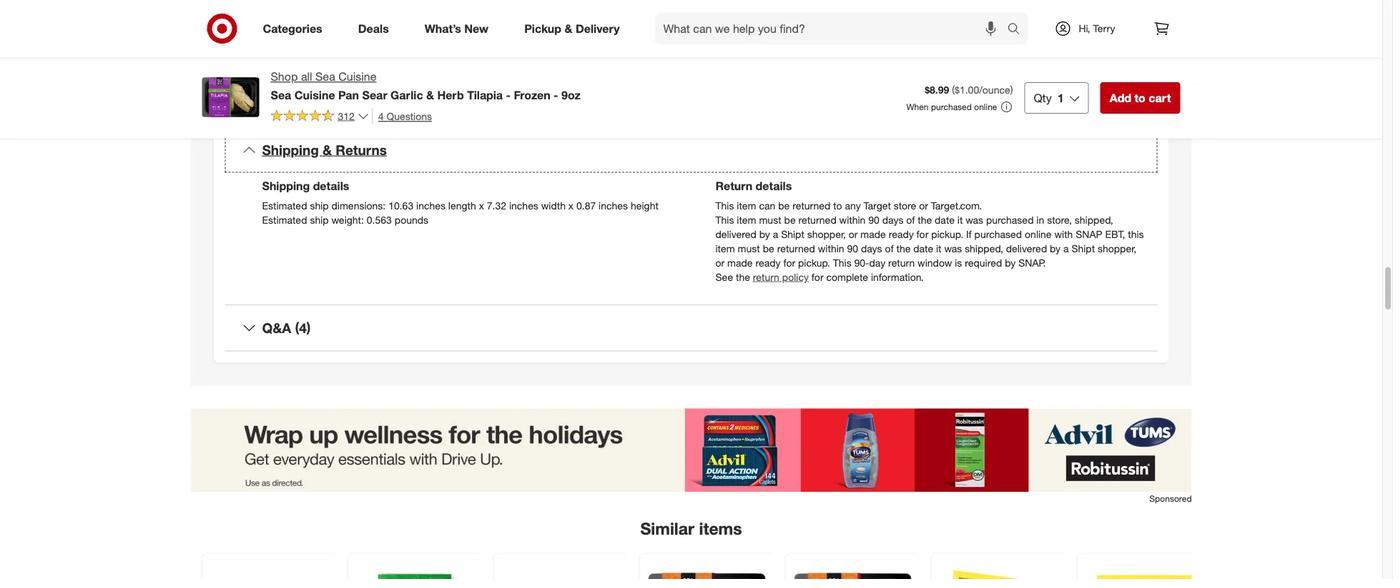 Task type: describe. For each thing, give the bounding box(es) containing it.
store,
[[1048, 214, 1073, 227]]

0 vertical spatial shopper,
[[808, 228, 846, 241]]

1 vertical spatial this
[[716, 214, 735, 227]]

tilapia
[[467, 88, 503, 102]]

0 vertical spatial online
[[975, 102, 998, 112]]

0 vertical spatial date
[[935, 214, 955, 227]]

1 vertical spatial pickup.
[[799, 257, 831, 270]]

1 vertical spatial delivered
[[1007, 243, 1048, 255]]

0 vertical spatial days
[[883, 214, 904, 227]]

categories
[[263, 22, 323, 35]]

pickup
[[525, 22, 562, 35]]

1 horizontal spatial shipt
[[1072, 243, 1096, 255]]

1 vertical spatial cuisine
[[295, 88, 335, 102]]

& for delivery
[[565, 22, 573, 35]]

0 vertical spatial was
[[966, 214, 984, 227]]

dimensions:
[[332, 200, 386, 212]]

snap
[[1076, 228, 1103, 241]]

$8.99
[[925, 84, 950, 96]]

ebt,
[[1106, 228, 1126, 241]]

0 horizontal spatial by
[[760, 228, 771, 241]]

1 horizontal spatial by
[[1006, 257, 1016, 270]]

1 horizontal spatial pickup.
[[932, 228, 964, 241]]

0.563
[[367, 214, 392, 227]]

height
[[631, 200, 659, 212]]

& inside the "shop all sea cuisine sea cuisine pan sear garlic & herb tilapia - frozen - 9oz"
[[427, 88, 434, 102]]

return policy link
[[753, 271, 809, 284]]

1 vertical spatial purchased
[[987, 214, 1034, 227]]

when
[[907, 102, 929, 112]]

policy
[[783, 271, 809, 284]]

items
[[699, 520, 743, 540]]

hide
[[257, 35, 275, 46]]

with
[[1055, 228, 1074, 241]]

1 vertical spatial shopper,
[[1098, 243, 1137, 255]]

similar
[[641, 520, 695, 540]]

width
[[542, 200, 566, 212]]

0 vertical spatial within
[[840, 214, 866, 227]]

4
[[378, 110, 384, 122]]

if
[[967, 228, 972, 241]]

online inside "return details this item can be returned to any target store or target.com. this item must be returned within 90 days of the date it was purchased in store, shipped, delivered by a shipt shopper, or made ready for pickup. if purchased online with snap ebt, this item must be returned within 90 days of the date it was shipped, delivered by a shipt shopper, or made ready for pickup. this 90-day return window is required by snap. see the return policy for complete information."
[[1025, 228, 1052, 241]]

similar items
[[641, 520, 743, 540]]

1
[[1058, 91, 1065, 105]]

2 horizontal spatial by
[[1051, 243, 1061, 255]]

pounds
[[395, 214, 429, 227]]

0 horizontal spatial of
[[886, 243, 894, 255]]

1 x from the left
[[479, 200, 484, 212]]

0 horizontal spatial date
[[914, 243, 934, 255]]

info
[[329, 35, 343, 46]]

1 vertical spatial was
[[945, 243, 963, 255]]

0 vertical spatial made
[[861, 228, 886, 241]]

312 link
[[271, 108, 369, 125]]

2 vertical spatial purchased
[[975, 228, 1023, 241]]

required
[[965, 257, 1003, 270]]

0 vertical spatial must
[[760, 214, 782, 227]]

target
[[864, 200, 891, 212]]

what's new link
[[413, 13, 507, 44]]

shop
[[271, 70, 298, 84]]

)
[[1011, 84, 1014, 96]]

0.87
[[577, 200, 596, 212]]

9oz
[[562, 88, 581, 102]]

1 ship from the top
[[310, 200, 329, 212]]

4 questions
[[378, 110, 432, 122]]

2 inches from the left
[[509, 200, 539, 212]]

questions
[[387, 110, 432, 122]]

1 horizontal spatial shipped,
[[1075, 214, 1114, 227]]

1 vertical spatial a
[[1064, 243, 1069, 255]]

1 vertical spatial ready
[[756, 257, 781, 270]]

pickup & delivery link
[[512, 13, 638, 44]]

add to cart button
[[1101, 82, 1181, 114]]

search button
[[1001, 13, 1036, 47]]

delivery
[[576, 22, 620, 35]]

return details this item can be returned to any target store or target.com. this item must be returned within 90 days of the date it was purchased in store, shipped, delivered by a shipt shopper, or made ready for pickup. if purchased online with snap ebt, this item must be returned within 90 days of the date it was shipped, delivered by a shipt shopper, or made ready for pickup. this 90-day return window is required by snap. see the return policy for complete information.
[[716, 179, 1145, 284]]

new
[[465, 22, 489, 35]]

q&a (4) button
[[225, 306, 1158, 351]]

1 horizontal spatial ready
[[889, 228, 914, 241]]

shop all sea cuisine sea cuisine pan sear garlic & herb tilapia - frozen - 9oz
[[271, 70, 581, 102]]

hi, terry
[[1079, 22, 1116, 35]]

deals
[[358, 22, 389, 35]]

store
[[894, 200, 917, 212]]

q&a (4)
[[262, 320, 311, 337]]

0 vertical spatial item
[[737, 200, 757, 212]]

weight:
[[332, 214, 364, 227]]

sear
[[362, 88, 388, 102]]

snap.
[[1019, 257, 1046, 270]]

is
[[955, 257, 963, 270]]

hide all nutritional info button
[[251, 29, 349, 52]]

shipping for shipping details estimated ship dimensions: 10.63 inches length x 7.32 inches width x 0.87 inches height estimated ship weight: 0.563 pounds
[[262, 179, 310, 193]]

1 vertical spatial days
[[862, 243, 883, 255]]

gorton's fish sandwich breaded fillets - frozen - 18.3oz image
[[941, 563, 1058, 580]]

return
[[716, 179, 753, 193]]

pickup & delivery
[[525, 22, 620, 35]]

1 horizontal spatial cuisine
[[339, 70, 377, 84]]

3 inches from the left
[[599, 200, 628, 212]]

0 vertical spatial purchased
[[932, 102, 972, 112]]

7.32
[[487, 200, 507, 212]]

to inside button
[[1135, 91, 1146, 105]]

1 vertical spatial returned
[[799, 214, 837, 227]]

$1.00
[[955, 84, 980, 96]]

1 vertical spatial within
[[818, 243, 845, 255]]

length
[[449, 200, 476, 212]]

details for return
[[756, 179, 792, 193]]

shipping for shipping & returns
[[262, 142, 319, 158]]

day
[[870, 257, 886, 270]]

1 - from the left
[[506, 88, 511, 102]]

add
[[1110, 91, 1132, 105]]

0 vertical spatial be
[[779, 200, 790, 212]]

when purchased online
[[907, 102, 998, 112]]

& for returns
[[323, 142, 332, 158]]

0 horizontal spatial shipt
[[782, 228, 805, 241]]

1 horizontal spatial for
[[812, 271, 824, 284]]

hi,
[[1079, 22, 1091, 35]]

2 x from the left
[[569, 200, 574, 212]]

hide all nutritional info
[[257, 35, 343, 46]]

terry
[[1094, 22, 1116, 35]]

window
[[918, 257, 953, 270]]

to inside "return details this item can be returned to any target store or target.com. this item must be returned within 90 days of the date it was purchased in store, shipped, delivered by a shipt shopper, or made ready for pickup. if purchased online with snap ebt, this item must be returned within 90 days of the date it was shipped, delivered by a shipt shopper, or made ready for pickup. this 90-day return window is required by snap. see the return policy for complete information."
[[834, 200, 843, 212]]

2 vertical spatial returned
[[778, 243, 816, 255]]

sea cuisine pan sear teriyaki sesame salmon - frozen - 9oz image
[[649, 563, 766, 580]]



Task type: vqa. For each thing, say whether or not it's contained in the screenshot.
MY LOOK 5-in-1 Ultimate Nail & Hand Spa Activity Kit image at right bottom
no



Task type: locate. For each thing, give the bounding box(es) containing it.
shipping & returns
[[262, 142, 387, 158]]

1 horizontal spatial it
[[958, 214, 963, 227]]

(4)
[[295, 320, 311, 337]]

q&a
[[262, 320, 291, 337]]

ship left weight:
[[310, 214, 329, 227]]

what's
[[425, 22, 462, 35]]

1 horizontal spatial was
[[966, 214, 984, 227]]

what's new
[[425, 22, 489, 35]]

frozen
[[514, 88, 551, 102]]

be up policy
[[785, 214, 796, 227]]

0 horizontal spatial ready
[[756, 257, 781, 270]]

details for shipping
[[313, 179, 350, 193]]

1 vertical spatial estimated
[[262, 214, 307, 227]]

must up return policy "link"
[[738, 243, 760, 255]]

estimated left weight:
[[262, 214, 307, 227]]

- right tilapia
[[506, 88, 511, 102]]

for right policy
[[812, 271, 824, 284]]

purchased down (
[[932, 102, 972, 112]]

-
[[506, 88, 511, 102], [554, 88, 559, 102]]

What can we help you find? suggestions appear below search field
[[655, 13, 1011, 44]]

details up dimensions:
[[313, 179, 350, 193]]

1 vertical spatial return
[[753, 271, 780, 284]]

2 vertical spatial be
[[763, 243, 775, 255]]

0 horizontal spatial it
[[937, 243, 942, 255]]

4 questions link
[[372, 108, 432, 124]]

or right store
[[920, 200, 929, 212]]

the down target.com.
[[918, 214, 933, 227]]

1 horizontal spatial &
[[427, 88, 434, 102]]

0 horizontal spatial &
[[323, 142, 332, 158]]

0 vertical spatial pickup.
[[932, 228, 964, 241]]

1 details from the left
[[313, 179, 350, 193]]

be up return policy "link"
[[763, 243, 775, 255]]

0 horizontal spatial return
[[753, 271, 780, 284]]

- left the 9oz
[[554, 88, 559, 102]]

within up complete
[[818, 243, 845, 255]]

0 horizontal spatial x
[[479, 200, 484, 212]]

add to cart
[[1110, 91, 1172, 105]]

1 horizontal spatial return
[[889, 257, 915, 270]]

0 vertical spatial to
[[1135, 91, 1146, 105]]

0 horizontal spatial to
[[834, 200, 843, 212]]

0 vertical spatial delivered
[[716, 228, 757, 241]]

to left any
[[834, 200, 843, 212]]

pickup. up policy
[[799, 257, 831, 270]]

of up day
[[886, 243, 894, 255]]

0 horizontal spatial inches
[[417, 200, 446, 212]]

sea
[[316, 70, 335, 84], [271, 88, 291, 102]]

can
[[760, 200, 776, 212]]

0 horizontal spatial sea
[[271, 88, 291, 102]]

returns
[[336, 142, 387, 158]]

it down target.com.
[[958, 214, 963, 227]]

shipt down snap
[[1072, 243, 1096, 255]]

1 vertical spatial must
[[738, 243, 760, 255]]

purchased right if
[[975, 228, 1023, 241]]

to right "add"
[[1135, 91, 1146, 105]]

garlic
[[391, 88, 423, 102]]

a down with
[[1064, 243, 1069, 255]]

date up window
[[914, 243, 934, 255]]

deals link
[[346, 13, 407, 44]]

image of sea cuisine pan sear garlic & herb tilapia - frozen - 9oz image
[[202, 69, 259, 126]]

be right can on the top of page
[[779, 200, 790, 212]]

1 vertical spatial made
[[728, 257, 753, 270]]

1 horizontal spatial to
[[1135, 91, 1146, 105]]

0 vertical spatial returned
[[793, 200, 831, 212]]

2 details from the left
[[756, 179, 792, 193]]

0 vertical spatial for
[[917, 228, 929, 241]]

shipping inside shipping details estimated ship dimensions: 10.63 inches length x 7.32 inches width x 0.87 inches height estimated ship weight: 0.563 pounds
[[262, 179, 310, 193]]

0 vertical spatial &
[[565, 22, 573, 35]]

a
[[773, 228, 779, 241], [1064, 243, 1069, 255]]

cuisine
[[339, 70, 377, 84], [295, 88, 335, 102]]

all right shop
[[301, 70, 312, 84]]

this
[[1129, 228, 1145, 241]]

item down return
[[737, 214, 757, 227]]

item left can on the top of page
[[737, 200, 757, 212]]

0 vertical spatial the
[[918, 214, 933, 227]]

1 horizontal spatial details
[[756, 179, 792, 193]]

shipping down 312 link
[[262, 142, 319, 158]]

0 vertical spatial all
[[278, 35, 286, 46]]

2 - from the left
[[554, 88, 559, 102]]

all for shop
[[301, 70, 312, 84]]

2 vertical spatial by
[[1006, 257, 1016, 270]]

x left 7.32
[[479, 200, 484, 212]]

1 vertical spatial the
[[897, 243, 911, 255]]

ready
[[889, 228, 914, 241], [756, 257, 781, 270]]

1 vertical spatial 90
[[848, 243, 859, 255]]

sea cuisine honey chipotle salmon - frozen - 10.5oz image
[[795, 563, 912, 580]]

2 vertical spatial item
[[716, 243, 735, 255]]

0 horizontal spatial delivered
[[716, 228, 757, 241]]

0 horizontal spatial details
[[313, 179, 350, 193]]

or down any
[[849, 228, 858, 241]]

2 vertical spatial or
[[716, 257, 725, 270]]

search
[[1001, 23, 1036, 37]]

1 vertical spatial shipped,
[[965, 243, 1004, 255]]

0 horizontal spatial or
[[716, 257, 725, 270]]

date
[[935, 214, 955, 227], [914, 243, 934, 255]]

by down can on the top of page
[[760, 228, 771, 241]]

ship left dimensions:
[[310, 200, 329, 212]]

estimated down "shipping & returns"
[[262, 200, 307, 212]]

cuisine up "pan"
[[339, 70, 377, 84]]

0 horizontal spatial the
[[736, 271, 751, 284]]

1 vertical spatial ship
[[310, 214, 329, 227]]

pickup.
[[932, 228, 964, 241], [799, 257, 831, 270]]

all right hide
[[278, 35, 286, 46]]

qty 1
[[1034, 91, 1065, 105]]

returned
[[793, 200, 831, 212], [799, 214, 837, 227], [778, 243, 816, 255]]

advertisement region
[[191, 409, 1193, 493]]

days down store
[[883, 214, 904, 227]]

/ounce
[[980, 84, 1011, 96]]

2 horizontal spatial the
[[918, 214, 933, 227]]

online down /ounce on the top right of page
[[975, 102, 998, 112]]

tilapia skinless fillets - frozen - 24oz - good & gather™ image
[[357, 563, 474, 580]]

& right 'pickup'
[[565, 22, 573, 35]]

sea down the info
[[316, 70, 335, 84]]

90 down target on the top of the page
[[869, 214, 880, 227]]

sea down shop
[[271, 88, 291, 102]]

the up information.
[[897, 243, 911, 255]]

see
[[716, 271, 734, 284]]

must down can on the top of page
[[760, 214, 782, 227]]

cart
[[1149, 91, 1172, 105]]

(
[[953, 84, 955, 96]]

1 horizontal spatial the
[[897, 243, 911, 255]]

90 up 90-
[[848, 243, 859, 255]]

2 vertical spatial for
[[812, 271, 824, 284]]

0 horizontal spatial shipped,
[[965, 243, 1004, 255]]

was up if
[[966, 214, 984, 227]]

0 horizontal spatial shopper,
[[808, 228, 846, 241]]

shipping down "shipping & returns"
[[262, 179, 310, 193]]

nutritional
[[288, 35, 326, 46]]

shipped,
[[1075, 214, 1114, 227], [965, 243, 1004, 255]]

king oscar royal fillets mackerel in olive oil - 4.05oz image
[[503, 563, 620, 580]]

0 vertical spatial shipping
[[262, 142, 319, 158]]

0 vertical spatial it
[[958, 214, 963, 227]]

of
[[907, 214, 916, 227], [886, 243, 894, 255]]

90-
[[855, 257, 870, 270]]

x left "0.87"
[[569, 200, 574, 212]]

0 horizontal spatial pickup.
[[799, 257, 831, 270]]

pickup. left if
[[932, 228, 964, 241]]

online down in
[[1025, 228, 1052, 241]]

by down with
[[1051, 243, 1061, 255]]

ready down store
[[889, 228, 914, 241]]

0 vertical spatial of
[[907, 214, 916, 227]]

or up see
[[716, 257, 725, 270]]

1 vertical spatial shipt
[[1072, 243, 1096, 255]]

all for hide
[[278, 35, 286, 46]]

days
[[883, 214, 904, 227], [862, 243, 883, 255]]

1 horizontal spatial -
[[554, 88, 559, 102]]

purchased
[[932, 102, 972, 112], [987, 214, 1034, 227], [975, 228, 1023, 241]]

2 horizontal spatial &
[[565, 22, 573, 35]]

for up policy
[[784, 257, 796, 270]]

it up window
[[937, 243, 942, 255]]

for up window
[[917, 228, 929, 241]]

gorton's crispy battered fish fillets - frozen - 19oz/10ct image
[[1087, 563, 1204, 580]]

2 estimated from the top
[[262, 214, 307, 227]]

by left "snap."
[[1006, 257, 1016, 270]]

0 vertical spatial shipt
[[782, 228, 805, 241]]

details inside "return details this item can be returned to any target store or target.com. this item must be returned within 90 days of the date it was purchased in store, shipped, delivered by a shipt shopper, or made ready for pickup. if purchased online with snap ebt, this item must be returned within 90 days of the date it was shipped, delivered by a shipt shopper, or made ready for pickup. this 90-day return window is required by snap. see the return policy for complete information."
[[756, 179, 792, 193]]

1 vertical spatial it
[[937, 243, 942, 255]]

& inside dropdown button
[[323, 142, 332, 158]]

0 horizontal spatial was
[[945, 243, 963, 255]]

all inside the "shop all sea cuisine sea cuisine pan sear garlic & herb tilapia - frozen - 9oz"
[[301, 70, 312, 84]]

0 vertical spatial ready
[[889, 228, 914, 241]]

$8.99 ( $1.00 /ounce )
[[925, 84, 1014, 96]]

312
[[338, 110, 355, 122]]

the right see
[[736, 271, 751, 284]]

return left policy
[[753, 271, 780, 284]]

shopper, down any
[[808, 228, 846, 241]]

all
[[278, 35, 286, 46], [301, 70, 312, 84]]

1 vertical spatial item
[[737, 214, 757, 227]]

2 shipping from the top
[[262, 179, 310, 193]]

1 vertical spatial sea
[[271, 88, 291, 102]]

1 horizontal spatial x
[[569, 200, 574, 212]]

pan
[[338, 88, 359, 102]]

be
[[779, 200, 790, 212], [785, 214, 796, 227], [763, 243, 775, 255]]

0 vertical spatial sea
[[316, 70, 335, 84]]

shopper, down ebt,
[[1098, 243, 1137, 255]]

within down any
[[840, 214, 866, 227]]

of down store
[[907, 214, 916, 227]]

shipping & returns button
[[225, 128, 1158, 173]]

ready up return policy "link"
[[756, 257, 781, 270]]

sponsored
[[1150, 494, 1193, 505]]

1 horizontal spatial made
[[861, 228, 886, 241]]

0 vertical spatial this
[[716, 200, 735, 212]]

1 shipping from the top
[[262, 142, 319, 158]]

1 vertical spatial be
[[785, 214, 796, 227]]

item up see
[[716, 243, 735, 255]]

details inside shipping details estimated ship dimensions: 10.63 inches length x 7.32 inches width x 0.87 inches height estimated ship weight: 0.563 pounds
[[313, 179, 350, 193]]

0 vertical spatial shipped,
[[1075, 214, 1114, 227]]

0 vertical spatial by
[[760, 228, 771, 241]]

shipping
[[262, 142, 319, 158], [262, 179, 310, 193]]

any
[[845, 200, 861, 212]]

made down target on the top of the page
[[861, 228, 886, 241]]

0 vertical spatial 90
[[869, 214, 880, 227]]

delivered up "snap."
[[1007, 243, 1048, 255]]

within
[[840, 214, 866, 227], [818, 243, 845, 255]]

0 horizontal spatial -
[[506, 88, 511, 102]]

10.63
[[389, 200, 414, 212]]

in
[[1037, 214, 1045, 227]]

0 horizontal spatial a
[[773, 228, 779, 241]]

0 horizontal spatial made
[[728, 257, 753, 270]]

for
[[917, 228, 929, 241], [784, 257, 796, 270], [812, 271, 824, 284]]

2 horizontal spatial for
[[917, 228, 929, 241]]

complete
[[827, 271, 869, 284]]

information.
[[872, 271, 924, 284]]

return up information.
[[889, 257, 915, 270]]

0 vertical spatial ship
[[310, 200, 329, 212]]

made up see
[[728, 257, 753, 270]]

similar items region
[[191, 409, 1213, 580]]

shipped, up snap
[[1075, 214, 1114, 227]]

shipped, up "required"
[[965, 243, 1004, 255]]

item
[[737, 200, 757, 212], [737, 214, 757, 227], [716, 243, 735, 255]]

& left returns on the left top of the page
[[323, 142, 332, 158]]

inches right 7.32
[[509, 200, 539, 212]]

this
[[716, 200, 735, 212], [716, 214, 735, 227], [833, 257, 852, 270]]

a down can on the top of page
[[773, 228, 779, 241]]

1 horizontal spatial inches
[[509, 200, 539, 212]]

2 horizontal spatial inches
[[599, 200, 628, 212]]

1 vertical spatial for
[[784, 257, 796, 270]]

online
[[975, 102, 998, 112], [1025, 228, 1052, 241]]

0 horizontal spatial 90
[[848, 243, 859, 255]]

inches up pounds
[[417, 200, 446, 212]]

purchased left in
[[987, 214, 1034, 227]]

shipping inside dropdown button
[[262, 142, 319, 158]]

1 vertical spatial shipping
[[262, 179, 310, 193]]

delivered
[[716, 228, 757, 241], [1007, 243, 1048, 255]]

1 vertical spatial or
[[849, 228, 858, 241]]

target.com.
[[932, 200, 983, 212]]

0 vertical spatial a
[[773, 228, 779, 241]]

delivered up see
[[716, 228, 757, 241]]

was up is
[[945, 243, 963, 255]]

shopper,
[[808, 228, 846, 241], [1098, 243, 1137, 255]]

shipt up policy
[[782, 228, 805, 241]]

or
[[920, 200, 929, 212], [849, 228, 858, 241], [716, 257, 725, 270]]

2 horizontal spatial or
[[920, 200, 929, 212]]

1 vertical spatial of
[[886, 243, 894, 255]]

return
[[889, 257, 915, 270], [753, 271, 780, 284]]

shipping details estimated ship dimensions: 10.63 inches length x 7.32 inches width x 0.87 inches height estimated ship weight: 0.563 pounds
[[262, 179, 659, 227]]

2 ship from the top
[[310, 214, 329, 227]]

2 vertical spatial this
[[833, 257, 852, 270]]

details up can on the top of page
[[756, 179, 792, 193]]

categories link
[[251, 13, 340, 44]]

all inside button
[[278, 35, 286, 46]]

inches right "0.87"
[[599, 200, 628, 212]]

days up day
[[862, 243, 883, 255]]

was
[[966, 214, 984, 227], [945, 243, 963, 255]]

herb
[[438, 88, 464, 102]]

made
[[861, 228, 886, 241], [728, 257, 753, 270]]

shipt
[[782, 228, 805, 241], [1072, 243, 1096, 255]]

1 inches from the left
[[417, 200, 446, 212]]

ship
[[310, 200, 329, 212], [310, 214, 329, 227]]

date down target.com.
[[935, 214, 955, 227]]

& left herb
[[427, 88, 434, 102]]

cuisine up 312 link
[[295, 88, 335, 102]]

qty
[[1034, 91, 1052, 105]]

1 estimated from the top
[[262, 200, 307, 212]]

1 vertical spatial by
[[1051, 243, 1061, 255]]



